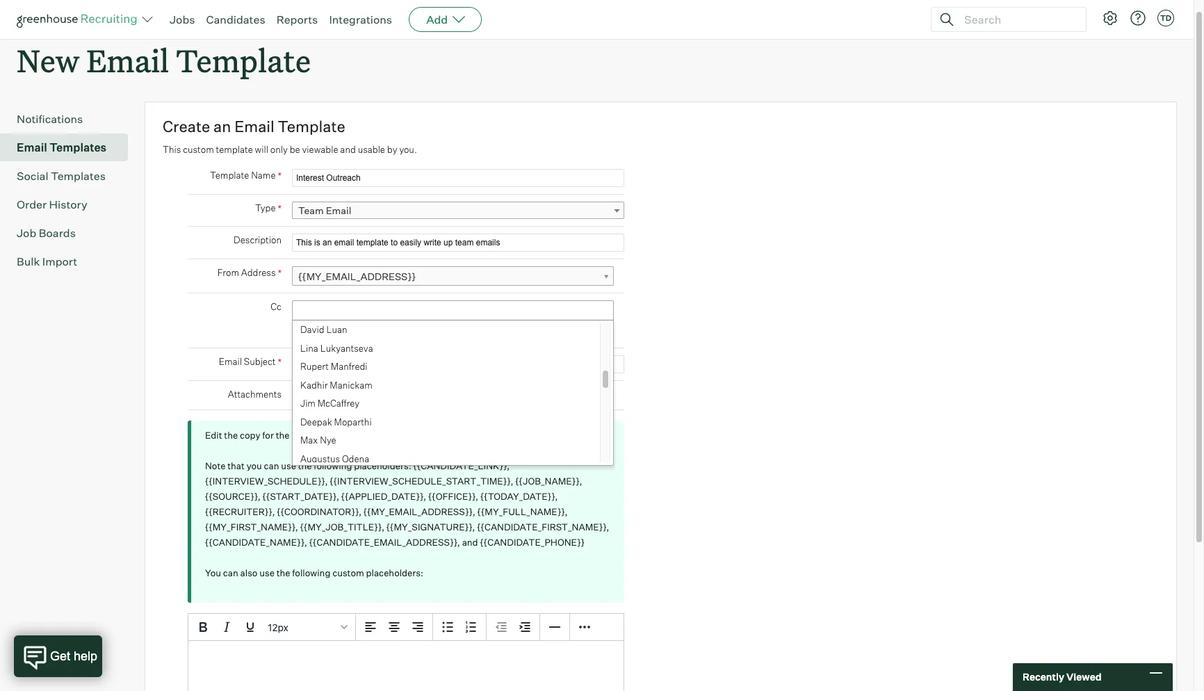 Task type: vqa. For each thing, say whether or not it's contained in the screenshot.
'status'
no



Task type: describe. For each thing, give the bounding box(es) containing it.
create an email template
[[163, 117, 345, 136]]

{{my_email_address}}
[[298, 271, 416, 282]]

social
[[17, 169, 48, 183]]

edit the copy for the email below.
[[205, 430, 344, 441]]

Candidate's Recruiter checkbox
[[292, 328, 301, 337]]

job boards
[[17, 226, 76, 240]]

from
[[217, 267, 239, 278]]

max nye option
[[296, 432, 600, 450]]

augustus
[[300, 453, 340, 464]]

reports
[[277, 13, 318, 26]]

job
[[17, 226, 36, 240]]

order history
[[17, 198, 87, 212]]

greenhouse recruiting image
[[17, 11, 142, 28]]

lina lukyantseva
[[300, 343, 373, 354]]

0 vertical spatial can
[[264, 460, 279, 471]]

notifications
[[17, 112, 83, 126]]

david luan
[[300, 324, 347, 335]]

the right also
[[277, 567, 290, 578]]

rupert manfredi option
[[296, 358, 600, 377]]

Template Name text field
[[292, 169, 625, 187]]

odena
[[342, 453, 369, 464]]

import
[[42, 255, 77, 269]]

{{today_date}},
[[480, 491, 558, 502]]

* for from address *
[[278, 267, 282, 279]]

reports link
[[277, 13, 318, 26]]

td
[[1161, 13, 1172, 23]]

deepak moparthi
[[300, 416, 372, 427]]

* for template name *
[[278, 170, 282, 182]]

type *
[[255, 203, 282, 214]]

manfredi
[[331, 361, 368, 372]]

kadhir manickam option
[[296, 377, 600, 395]]

rupert manfredi
[[300, 361, 368, 372]]

jim mccaffrey
[[300, 398, 360, 409]]

0 vertical spatial custom
[[183, 144, 214, 155]]

email up will
[[234, 117, 275, 136]]

{{source}},
[[205, 491, 261, 502]]

and inside the {{candidate_link}}, {{interview_schedule}}, {{interview_schedule_start_time}}, {{job_name}}, {{source}}, {{start_date}}, {{applied_date}}, {{office}}, {{today_date}}, {{recruiter}}, {{coordinator}}, {{my_email_address}}, {{my_full_name}}, {{my_first_name}}, {{my_job_title}}, {{my_signature}}, {{candidate_first_name}}, {{candidate_name}}, {{candidate_email_address}}, and {{candidate_phone}}
[[462, 537, 478, 548]]

email templates link
[[17, 139, 122, 156]]

order history link
[[17, 196, 122, 213]]

recently
[[1023, 671, 1065, 683]]

this custom template will only be viewable and usable by you.
[[163, 144, 417, 155]]

moparthi
[[334, 416, 372, 427]]

candidates link
[[206, 13, 265, 26]]

candidate's recruiter
[[303, 328, 392, 339]]

boards
[[39, 226, 76, 240]]

1 vertical spatial custom
[[333, 567, 364, 578]]

{{candidate_name}},
[[205, 537, 307, 548]]

copy
[[240, 430, 260, 441]]

the right edit at the bottom left of page
[[224, 430, 238, 441]]

edit
[[205, 430, 222, 441]]

{{my_email_address}},
[[364, 506, 475, 517]]

integrations link
[[329, 13, 392, 26]]

{{office}},
[[428, 491, 479, 502]]

bulk import link
[[17, 253, 122, 270]]

below.
[[317, 430, 344, 441]]

1 vertical spatial following
[[292, 567, 331, 578]]

rupert
[[300, 361, 329, 372]]

new
[[17, 40, 79, 81]]

nye
[[320, 435, 336, 446]]

max
[[300, 435, 318, 446]]

will
[[255, 144, 268, 155]]

lukyantseva
[[320, 343, 373, 354]]

be
[[290, 144, 300, 155]]

0 vertical spatial following
[[314, 460, 352, 471]]

you can also use the following custom placeholders:
[[205, 567, 424, 578]]

kadhir
[[300, 380, 328, 391]]

manickam
[[330, 380, 373, 391]]

0 vertical spatial template
[[176, 40, 311, 81]]

notifications link
[[17, 111, 122, 127]]

Email Subject text field
[[292, 355, 625, 373]]

name
[[251, 170, 276, 181]]

social templates link
[[17, 168, 122, 184]]

1 vertical spatial can
[[223, 567, 238, 578]]

{{start_date}},
[[263, 491, 339, 502]]

email inside email templates link
[[17, 141, 47, 155]]

new email template
[[17, 40, 311, 81]]

* for email subject *
[[278, 356, 282, 368]]

email subject *
[[219, 356, 282, 368]]

4 toolbar from the left
[[487, 614, 540, 641]]

team
[[298, 205, 324, 216]]

integrations
[[329, 13, 392, 26]]

{{candidate_link}},
[[413, 460, 510, 471]]

recently viewed
[[1023, 671, 1102, 683]]

2 * from the top
[[278, 203, 282, 214]]

bulk import
[[17, 255, 77, 269]]

template
[[216, 144, 253, 155]]

deepak moparthi option
[[296, 414, 600, 432]]

{{coordinator}},
[[277, 506, 362, 517]]

by
[[387, 144, 397, 155]]

Description text field
[[292, 234, 625, 252]]

this
[[163, 144, 181, 155]]

viewed
[[1067, 671, 1102, 683]]



Task type: locate. For each thing, give the bounding box(es) containing it.
2 vertical spatial template
[[210, 170, 249, 181]]

the right for
[[276, 430, 290, 441]]

1 vertical spatial and
[[462, 537, 478, 548]]

following down nye
[[314, 460, 352, 471]]

jim
[[300, 398, 316, 409]]

lina
[[300, 343, 318, 354]]

{{my_email_address}} link
[[292, 266, 614, 287]]

augustus odena option
[[296, 450, 600, 469]]

{{candidate_first_name}},
[[477, 521, 609, 533]]

can
[[264, 460, 279, 471], [223, 567, 238, 578]]

* right subject
[[278, 356, 282, 368]]

0 horizontal spatial and
[[340, 144, 356, 155]]

placeholders:
[[354, 460, 412, 471], [366, 567, 424, 578]]

td button
[[1155, 7, 1177, 29]]

description
[[234, 235, 282, 246]]

email down greenhouse recruiting image
[[86, 40, 169, 81]]

{{candidate_phone}}
[[480, 537, 585, 548]]

mccaffrey
[[318, 398, 360, 409]]

group
[[188, 614, 624, 641]]

placeholders: up the {{applied_date}},
[[354, 460, 412, 471]]

0 horizontal spatial can
[[223, 567, 238, 578]]

and
[[340, 144, 356, 155], [462, 537, 478, 548]]

bulk
[[17, 255, 40, 269]]

0 vertical spatial templates
[[49, 141, 107, 155]]

jobs
[[170, 13, 195, 26]]

0 vertical spatial placeholders:
[[354, 460, 412, 471]]

3 toolbar from the left
[[433, 614, 487, 641]]

configure image
[[1102, 10, 1119, 26]]

0 horizontal spatial custom
[[183, 144, 214, 155]]

from address *
[[217, 267, 282, 279]]

address
[[241, 267, 276, 278]]

1 horizontal spatial can
[[264, 460, 279, 471]]

template inside template name *
[[210, 170, 249, 181]]

placeholders: down {{candidate_email_address}}, at the left of page
[[366, 567, 424, 578]]

cc
[[271, 301, 282, 312]]

can right you
[[223, 567, 238, 578]]

augustus odena
[[300, 453, 369, 464]]

attachments
[[228, 389, 282, 400]]

template
[[176, 40, 311, 81], [278, 117, 345, 136], [210, 170, 249, 181]]

2 toolbar from the left
[[356, 614, 433, 641]]

type
[[255, 203, 276, 214]]

and down "{{my_signature}},"
[[462, 537, 478, 548]]

only
[[270, 144, 288, 155]]

use right also
[[260, 567, 275, 578]]

{{recruiter}},
[[205, 506, 275, 517]]

email left subject
[[219, 356, 242, 367]]

email up social
[[17, 141, 47, 155]]

td button
[[1158, 10, 1175, 26]]

following down {{my_job_title}},
[[292, 567, 331, 578]]

david luan option
[[296, 321, 600, 340]]

add button
[[409, 7, 482, 32]]

subject
[[244, 356, 276, 367]]

1 horizontal spatial custom
[[333, 567, 364, 578]]

recruiter
[[354, 328, 392, 339]]

template up viewable
[[278, 117, 345, 136]]

{{applied_date}},
[[341, 491, 426, 502]]

templates for social templates
[[51, 169, 106, 183]]

* right name
[[278, 170, 282, 182]]

email
[[86, 40, 169, 81], [234, 117, 275, 136], [17, 141, 47, 155], [326, 205, 351, 216], [219, 356, 242, 367]]

1 vertical spatial placeholders:
[[366, 567, 424, 578]]

viewable
[[302, 144, 338, 155]]

social templates
[[17, 169, 106, 183]]

{{candidate_email_address}},
[[309, 537, 460, 548]]

and left usable on the top left of the page
[[340, 144, 356, 155]]

templates
[[49, 141, 107, 155], [51, 169, 106, 183]]

luan
[[326, 324, 347, 335]]

1 * from the top
[[278, 170, 282, 182]]

lina lukyantseva option
[[296, 340, 600, 358]]

1 vertical spatial templates
[[51, 169, 106, 183]]

use up "{{interview_schedule}},"
[[281, 460, 296, 471]]

{{interview_schedule_start_time}},
[[330, 475, 514, 487]]

* right address
[[278, 267, 282, 279]]

kadhir manickam
[[300, 380, 373, 391]]

note
[[205, 460, 226, 471]]

3 * from the top
[[278, 267, 282, 279]]

you
[[205, 567, 221, 578]]

also
[[240, 567, 258, 578]]

template name *
[[210, 170, 282, 182]]

email templates
[[17, 141, 107, 155]]

candidates
[[206, 13, 265, 26]]

you.
[[399, 144, 417, 155]]

create
[[163, 117, 210, 136]]

1 horizontal spatial and
[[462, 537, 478, 548]]

0 vertical spatial and
[[340, 144, 356, 155]]

placeholders: for you can also use the following custom placeholders:
[[366, 567, 424, 578]]

placeholders: for note that you can use the following placeholders:
[[354, 460, 412, 471]]

None file field
[[292, 388, 468, 402]]

email inside email subject *
[[219, 356, 242, 367]]

toolbar
[[188, 614, 356, 641], [356, 614, 433, 641], [433, 614, 487, 641], [487, 614, 540, 641]]

email right team on the left of page
[[326, 205, 351, 216]]

order
[[17, 198, 47, 212]]

can up "{{interview_schedule}},"
[[264, 460, 279, 471]]

that
[[228, 460, 245, 471]]

custom down create
[[183, 144, 214, 155]]

templates down notifications link
[[49, 141, 107, 155]]

david
[[300, 324, 324, 335]]

template down candidates
[[176, 40, 311, 81]]

following
[[314, 460, 352, 471], [292, 567, 331, 578]]

1 vertical spatial use
[[260, 567, 275, 578]]

an
[[214, 117, 231, 136]]

{{my_job_title}},
[[300, 521, 385, 533]]

1 toolbar from the left
[[188, 614, 356, 641]]

add
[[426, 13, 448, 26]]

email inside team email 'link'
[[326, 205, 351, 216]]

4 * from the top
[[278, 356, 282, 368]]

{{my_first_name}},
[[205, 521, 298, 533]]

usable
[[358, 144, 385, 155]]

0 vertical spatial use
[[281, 460, 296, 471]]

for
[[262, 430, 274, 441]]

template down template
[[210, 170, 249, 181]]

Search text field
[[961, 9, 1074, 30]]

the down max
[[298, 460, 312, 471]]

templates for email templates
[[49, 141, 107, 155]]

team email
[[298, 205, 351, 216]]

the
[[224, 430, 238, 441], [276, 430, 290, 441], [298, 460, 312, 471], [277, 567, 290, 578]]

1 horizontal spatial use
[[281, 460, 296, 471]]

candidate's
[[303, 328, 352, 339]]

* right type
[[278, 203, 282, 214]]

you
[[247, 460, 262, 471]]

max nye
[[300, 435, 336, 446]]

templates down email templates link
[[51, 169, 106, 183]]

custom down {{my_job_title}},
[[333, 567, 364, 578]]

{{candidate_link}}, {{interview_schedule}}, {{interview_schedule_start_time}}, {{job_name}}, {{source}}, {{start_date}}, {{applied_date}}, {{office}}, {{today_date}}, {{recruiter}}, {{coordinator}}, {{my_email_address}}, {{my_full_name}}, {{my_first_name}}, {{my_job_title}}, {{my_signature}}, {{candidate_first_name}}, {{candidate_name}}, {{candidate_email_address}}, and {{candidate_phone}}
[[205, 460, 609, 548]]

{{job_name}},
[[515, 475, 582, 487]]

0 horizontal spatial use
[[260, 567, 275, 578]]

{{interview_schedule}},
[[205, 475, 328, 487]]

1 vertical spatial template
[[278, 117, 345, 136]]

use
[[281, 460, 296, 471], [260, 567, 275, 578]]

deepak
[[300, 416, 332, 427]]

{{my_full_name}},
[[477, 506, 568, 517]]

jim mccaffrey option
[[296, 395, 600, 414]]

custom
[[183, 144, 214, 155], [333, 567, 364, 578]]



